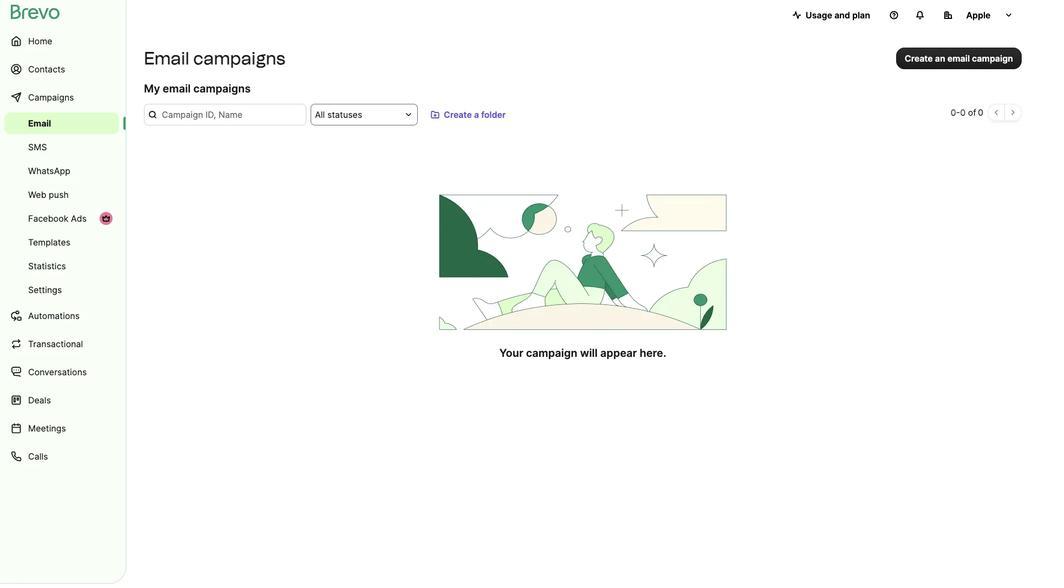 Task type: vqa. For each thing, say whether or not it's contained in the screenshot.
rightmost Email
yes



Task type: describe. For each thing, give the bounding box(es) containing it.
all statuses
[[315, 109, 363, 120]]

web push
[[28, 190, 69, 200]]

Campaign ID, Name search field
[[144, 104, 307, 126]]

automations
[[28, 311, 80, 321]]

create a folder
[[444, 109, 506, 120]]

facebook ads
[[28, 213, 87, 224]]

empty campaign image
[[433, 195, 734, 330]]

calls
[[28, 452, 48, 462]]

usage and plan
[[806, 10, 871, 20]]

all
[[315, 109, 325, 120]]

ads
[[71, 213, 87, 224]]

email for email
[[28, 118, 51, 129]]

-
[[957, 107, 961, 118]]

campaign inside 'button'
[[973, 53, 1014, 64]]

contacts
[[28, 64, 65, 74]]

automations link
[[4, 303, 119, 329]]

deals
[[28, 395, 51, 406]]

2 0 from the left
[[961, 107, 966, 118]]

statistics link
[[4, 256, 119, 277]]

web
[[28, 190, 46, 200]]

all statuses button
[[311, 104, 418, 126]]

settings link
[[4, 279, 119, 301]]

usage and plan button
[[785, 4, 880, 26]]

email link
[[4, 113, 119, 134]]

your campaign will appear here.
[[500, 347, 667, 360]]

calls link
[[4, 444, 119, 470]]

create for create an email campaign
[[906, 53, 934, 64]]

of
[[969, 107, 977, 118]]

and
[[835, 10, 851, 20]]

your
[[500, 347, 524, 360]]

facebook ads link
[[4, 208, 119, 230]]

campaigns
[[28, 92, 74, 103]]

a
[[474, 109, 479, 120]]

1 vertical spatial campaign
[[527, 347, 578, 360]]

meetings link
[[4, 416, 119, 442]]

push
[[49, 190, 69, 200]]



Task type: locate. For each thing, give the bounding box(es) containing it.
sms
[[28, 142, 47, 152]]

email right an
[[948, 53, 971, 64]]

transactional link
[[4, 331, 119, 357]]

0 vertical spatial email
[[144, 48, 189, 69]]

1 vertical spatial campaigns
[[194, 82, 251, 95]]

transactional
[[28, 339, 83, 350]]

home link
[[4, 28, 119, 54]]

1 0 from the left
[[952, 107, 957, 118]]

campaigns up the campaign id, name search field
[[194, 82, 251, 95]]

settings
[[28, 285, 62, 295]]

templates link
[[4, 232, 119, 253]]

create left an
[[906, 53, 934, 64]]

create an email campaign
[[906, 53, 1014, 64]]

0 horizontal spatial email
[[28, 118, 51, 129]]

0 horizontal spatial create
[[444, 109, 472, 120]]

appear
[[601, 347, 638, 360]]

whatsapp
[[28, 166, 70, 176]]

1 vertical spatial email
[[163, 82, 191, 95]]

left___rvooi image
[[102, 214, 110, 223]]

0 vertical spatial campaigns
[[193, 48, 286, 69]]

campaign
[[973, 53, 1014, 64], [527, 347, 578, 360]]

0 horizontal spatial campaign
[[527, 347, 578, 360]]

1 horizontal spatial 0
[[961, 107, 966, 118]]

statuses
[[328, 109, 363, 120]]

1 horizontal spatial campaign
[[973, 53, 1014, 64]]

conversations
[[28, 367, 87, 378]]

create a folder button
[[422, 104, 515, 126]]

folder
[[482, 109, 506, 120]]

campaigns link
[[4, 84, 119, 110]]

conversations link
[[4, 360, 119, 386]]

create for create a folder
[[444, 109, 472, 120]]

campaign left will
[[527, 347, 578, 360]]

email
[[144, 48, 189, 69], [28, 118, 51, 129]]

web push link
[[4, 184, 119, 206]]

statistics
[[28, 261, 66, 272]]

1 horizontal spatial create
[[906, 53, 934, 64]]

1 horizontal spatial email
[[144, 48, 189, 69]]

email for email campaigns
[[144, 48, 189, 69]]

facebook
[[28, 213, 68, 224]]

apple button
[[936, 4, 1023, 26]]

contacts link
[[4, 56, 119, 82]]

0 horizontal spatial 0
[[952, 107, 957, 118]]

campaigns
[[193, 48, 286, 69], [194, 82, 251, 95]]

email right my
[[163, 82, 191, 95]]

email
[[948, 53, 971, 64], [163, 82, 191, 95]]

1 vertical spatial create
[[444, 109, 472, 120]]

3 0 from the left
[[979, 107, 984, 118]]

whatsapp link
[[4, 160, 119, 182]]

1 vertical spatial email
[[28, 118, 51, 129]]

my email campaigns
[[144, 82, 251, 95]]

templates
[[28, 237, 71, 248]]

2 horizontal spatial 0
[[979, 107, 984, 118]]

0 horizontal spatial email
[[163, 82, 191, 95]]

create
[[906, 53, 934, 64], [444, 109, 472, 120]]

create left the a
[[444, 109, 472, 120]]

email up sms
[[28, 118, 51, 129]]

apple
[[967, 10, 992, 20]]

my
[[144, 82, 160, 95]]

meetings
[[28, 424, 66, 434]]

campaign down apple "button"
[[973, 53, 1014, 64]]

0 vertical spatial campaign
[[973, 53, 1014, 64]]

0 vertical spatial create
[[906, 53, 934, 64]]

plan
[[853, 10, 871, 20]]

will
[[581, 347, 598, 360]]

usage
[[806, 10, 833, 20]]

here.
[[640, 347, 667, 360]]

email inside 'button'
[[948, 53, 971, 64]]

0
[[952, 107, 957, 118], [961, 107, 966, 118], [979, 107, 984, 118]]

0 vertical spatial email
[[948, 53, 971, 64]]

an
[[936, 53, 946, 64]]

email campaigns
[[144, 48, 286, 69]]

email up my
[[144, 48, 189, 69]]

campaigns up my email campaigns
[[193, 48, 286, 69]]

home
[[28, 36, 52, 46]]

1 horizontal spatial email
[[948, 53, 971, 64]]

deals link
[[4, 388, 119, 414]]

0 - 0 of 0
[[952, 107, 984, 118]]

sms link
[[4, 136, 119, 158]]

create an email campaign button
[[897, 48, 1023, 69]]



